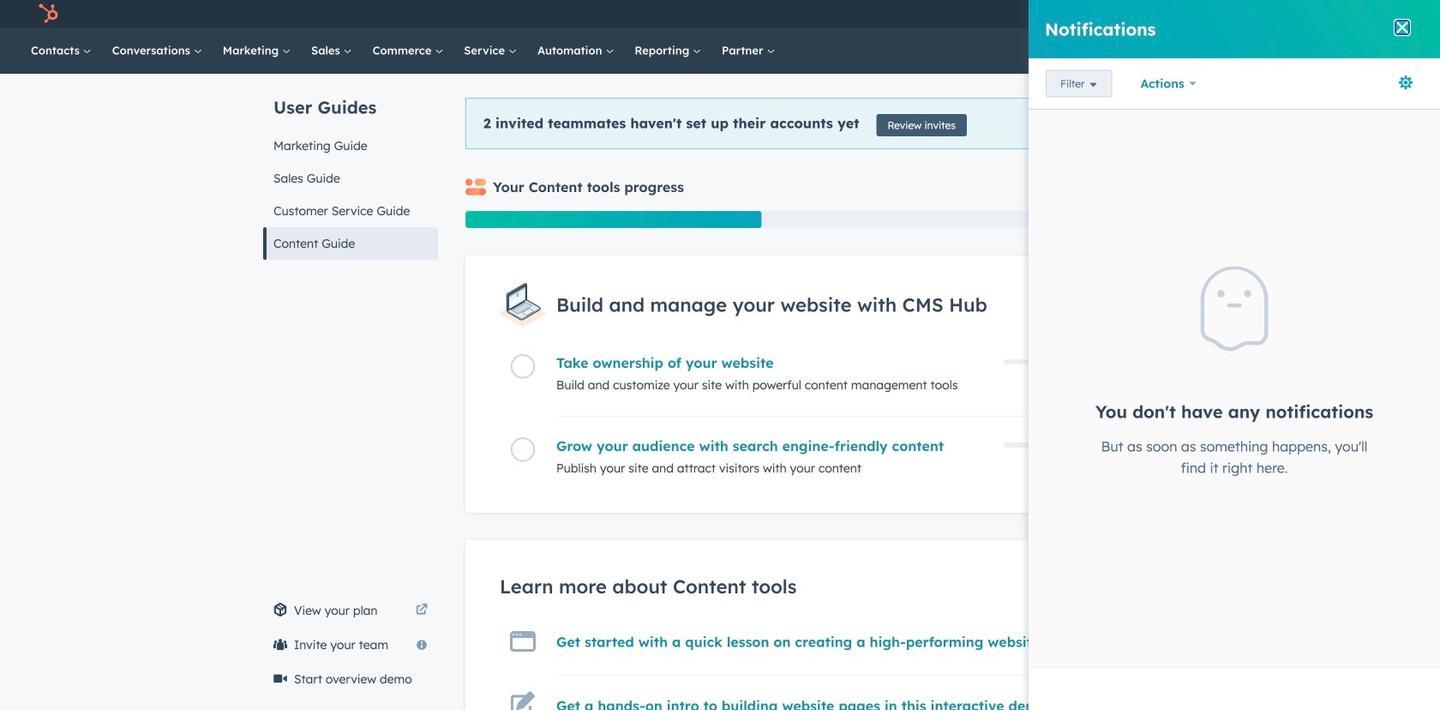 Task type: locate. For each thing, give the bounding box(es) containing it.
Search HubSpot search field
[[1187, 36, 1381, 65]]

link opens in a new window image
[[416, 600, 428, 621]]

garebear orlando image
[[1349, 6, 1365, 21]]

marketplaces image
[[1220, 8, 1235, 23]]

progress bar
[[466, 211, 762, 228]]

menu
[[1094, 0, 1420, 27]]



Task type: vqa. For each thing, say whether or not it's contained in the screenshot.
activity
no



Task type: describe. For each thing, give the bounding box(es) containing it.
link opens in a new window image
[[416, 605, 428, 617]]

user guides element
[[263, 74, 438, 260]]



